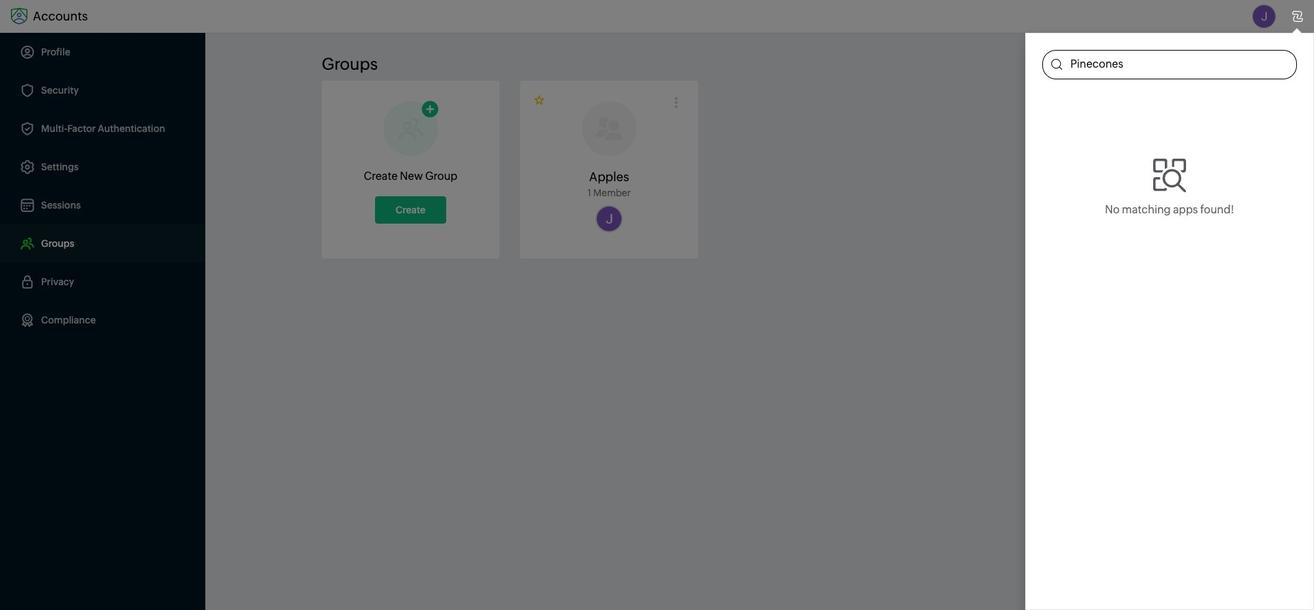 Task type: locate. For each thing, give the bounding box(es) containing it.
Search Applications text field
[[1062, 51, 1297, 79]]

makeprimary image
[[534, 94, 546, 107]]

no matching apps found image
[[1153, 159, 1186, 193]]



Task type: vqa. For each thing, say whether or not it's contained in the screenshot.
field
no



